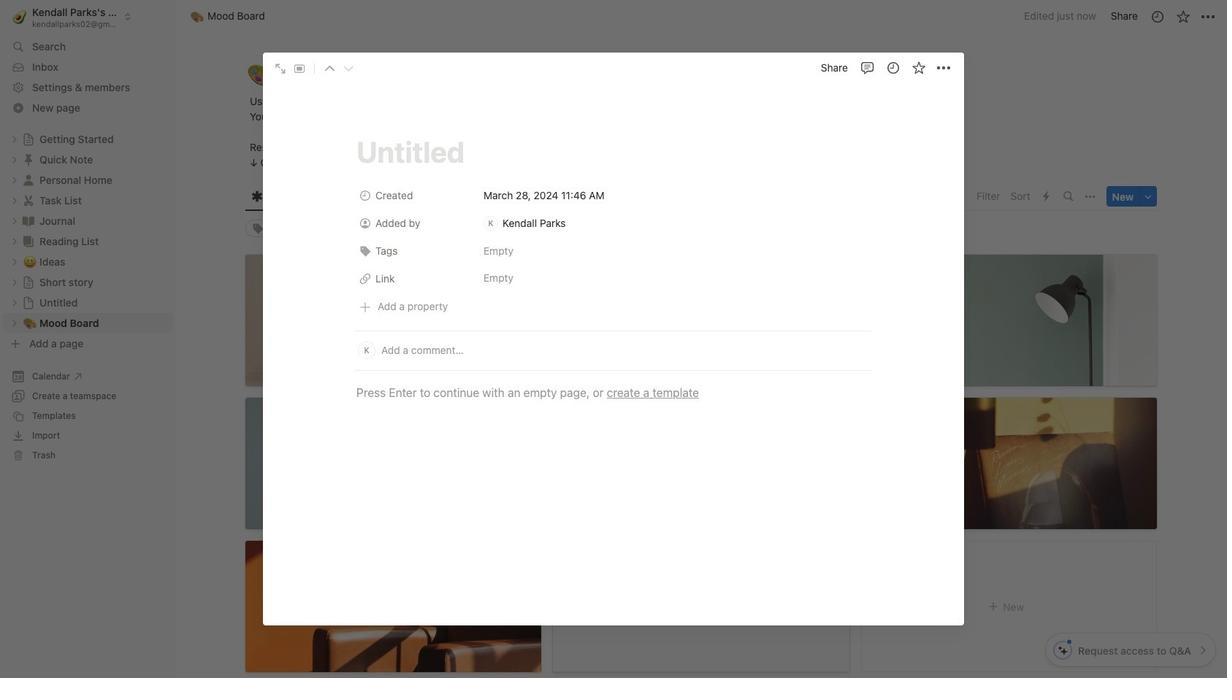 Task type: vqa. For each thing, say whether or not it's contained in the screenshot.
fourth Open icon from the top of the page
no



Task type: locate. For each thing, give the bounding box(es) containing it.
tab
[[246, 187, 315, 207]]

3 row from the top
[[355, 239, 872, 267]]

0 horizontal spatial 🎨 image
[[191, 8, 204, 24]]

open in full page image
[[275, 63, 286, 75]]

row
[[355, 183, 872, 211], [355, 211, 872, 239], [355, 239, 872, 267], [355, 267, 872, 294]]

page properties table
[[355, 183, 872, 294]]

2 row from the top
[[355, 211, 872, 239]]

4 row from the top
[[355, 267, 872, 294]]

🎨 image
[[191, 8, 204, 24], [248, 58, 274, 93]]

1 row from the top
[[355, 183, 872, 211]]

tab list
[[246, 182, 973, 211]]

favorite image
[[912, 61, 926, 75]]

0 vertical spatial 🎨 image
[[191, 8, 204, 24]]

1 vertical spatial 🎨 image
[[248, 58, 274, 93]]

comments image
[[860, 61, 875, 75]]



Task type: describe. For each thing, give the bounding box(es) containing it.
previous page image
[[324, 64, 335, 74]]

updates image
[[1150, 9, 1165, 24]]

next page image
[[343, 64, 354, 74]]

🥑 image
[[13, 8, 27, 26]]

favorite image
[[1176, 9, 1191, 24]]

1 horizontal spatial 🎨 image
[[248, 58, 274, 93]]

create and view automations image
[[1044, 192, 1050, 202]]

side peek region
[[0, 0, 1228, 679]]

updates image
[[886, 61, 901, 75]]



